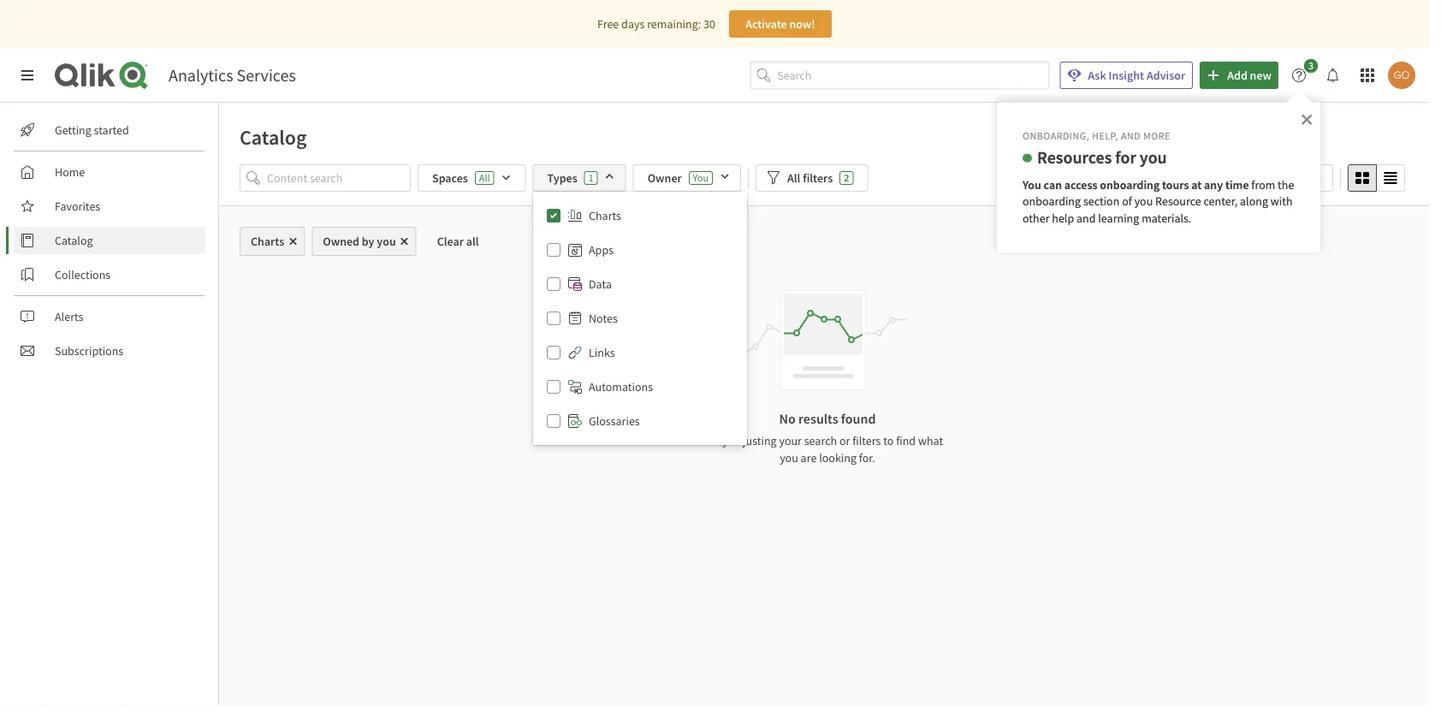 Task type: describe. For each thing, give the bounding box(es) containing it.
alerts
[[55, 309, 83, 324]]

insight
[[1109, 68, 1144, 83]]

resource
[[1156, 194, 1201, 209]]

favorites link
[[14, 193, 205, 220]]

3
[[1309, 59, 1314, 72]]

for.
[[859, 450, 875, 466]]

access
[[1065, 177, 1098, 192]]

ask insight advisor
[[1088, 68, 1186, 83]]

subscriptions link
[[14, 337, 205, 365]]

spaces
[[432, 170, 468, 186]]

1 horizontal spatial catalog
[[240, 124, 307, 150]]

× dialog
[[996, 102, 1321, 254]]

at
[[1192, 177, 1202, 192]]

1
[[589, 171, 594, 184]]

home link
[[14, 158, 205, 186]]

close sidebar menu image
[[21, 68, 34, 82]]

1 horizontal spatial and
[[1121, 129, 1141, 142]]

learning
[[1098, 211, 1139, 226]]

onboarding,
[[1023, 129, 1090, 142]]

owned
[[323, 234, 359, 249]]

resources for you
[[1037, 147, 1167, 168]]

types
[[547, 170, 577, 186]]

tours
[[1162, 177, 1189, 192]]

new
[[1250, 68, 1272, 83]]

filters inside no results found try adjusting your search or filters to find what you are looking for.
[[853, 433, 881, 448]]

clear all button
[[423, 227, 493, 256]]

you for you can access onboarding tours at any time
[[1023, 177, 1041, 192]]

alerts link
[[14, 303, 205, 330]]

center,
[[1204, 194, 1238, 209]]

to
[[883, 433, 894, 448]]

filters region
[[219, 161, 1429, 445]]

from the onboarding section of you resource center, along with other help and learning materials.
[[1023, 177, 1297, 226]]

are
[[801, 450, 817, 466]]

can
[[1044, 177, 1062, 192]]

getting started link
[[14, 116, 205, 144]]

links
[[589, 345, 615, 360]]

and inside from the onboarding section of you resource center, along with other help and learning materials.
[[1077, 211, 1096, 226]]

any
[[1204, 177, 1223, 192]]

search
[[804, 433, 837, 448]]

analytics services element
[[169, 65, 296, 86]]

the
[[1278, 177, 1294, 192]]

Content search text field
[[267, 164, 411, 192]]

adjusting
[[730, 433, 777, 448]]

you inside no results found try adjusting your search or filters to find what you are looking for.
[[780, 450, 798, 466]]

filters inside filters region
[[803, 170, 833, 186]]

find
[[896, 433, 916, 448]]

favorites
[[55, 199, 100, 214]]

try
[[712, 433, 728, 448]]

Search text field
[[777, 61, 1050, 89]]

2
[[844, 171, 849, 184]]

all
[[466, 234, 479, 249]]

analytics services
[[169, 65, 296, 86]]

add
[[1228, 68, 1248, 83]]

along
[[1240, 194, 1268, 209]]

free
[[597, 16, 619, 32]]

remaining:
[[647, 16, 701, 32]]

charts button
[[240, 227, 305, 256]]

add new button
[[1200, 62, 1279, 89]]

glossaries
[[589, 413, 640, 429]]

what
[[918, 433, 943, 448]]

30
[[704, 16, 715, 32]]

owned by you
[[323, 234, 396, 249]]

you can access onboarding tours at any time
[[1023, 177, 1249, 192]]

apps
[[589, 242, 614, 258]]

for
[[1115, 147, 1137, 168]]



Task type: vqa. For each thing, say whether or not it's contained in the screenshot.
the Getting started
yes



Task type: locate. For each thing, give the bounding box(es) containing it.
filters left '2'
[[803, 170, 833, 186]]

1 horizontal spatial filters
[[853, 433, 881, 448]]

you inside from the onboarding section of you resource center, along with other help and learning materials.
[[1135, 194, 1153, 209]]

0 horizontal spatial onboarding
[[1023, 194, 1081, 209]]

materials.
[[1142, 211, 1192, 226]]

1 horizontal spatial charts
[[589, 208, 621, 223]]

all right 'spaces'
[[479, 171, 490, 184]]

you inside filters region
[[693, 171, 709, 184]]

0 vertical spatial catalog
[[240, 124, 307, 150]]

and
[[1121, 129, 1141, 142], [1077, 211, 1096, 226]]

and up for at the right top of the page
[[1121, 129, 1141, 142]]

you inside button
[[377, 234, 396, 249]]

×
[[1301, 106, 1313, 130]]

or
[[840, 433, 850, 448]]

1 horizontal spatial you
[[1023, 177, 1041, 192]]

used
[[1281, 170, 1305, 186]]

navigation pane element
[[0, 110, 218, 371]]

you down your
[[780, 450, 798, 466]]

0 vertical spatial onboarding
[[1100, 177, 1160, 192]]

started
[[94, 122, 129, 138]]

services
[[237, 65, 296, 86]]

no results found try adjusting your search or filters to find what you are looking for.
[[712, 410, 943, 466]]

all filters
[[787, 170, 833, 186]]

your
[[779, 433, 802, 448]]

1 vertical spatial charts
[[251, 234, 284, 249]]

by
[[362, 234, 374, 249]]

ask
[[1088, 68, 1106, 83]]

3 button
[[1286, 59, 1323, 89]]

1 vertical spatial catalog
[[55, 233, 93, 248]]

gary orlando image
[[1388, 62, 1416, 89]]

all for all
[[479, 171, 490, 184]]

more
[[1143, 129, 1171, 142]]

searchbar element
[[750, 61, 1050, 89]]

you right owner
[[693, 171, 709, 184]]

1 horizontal spatial all
[[787, 170, 801, 186]]

catalog
[[240, 124, 307, 150], [55, 233, 93, 248]]

0 horizontal spatial charts
[[251, 234, 284, 249]]

onboarding down can
[[1023, 194, 1081, 209]]

section
[[1083, 194, 1120, 209]]

× button
[[1301, 106, 1313, 130]]

from
[[1252, 177, 1276, 192]]

onboarding, help, and more
[[1023, 129, 1171, 142]]

recently
[[1236, 170, 1279, 186]]

collections link
[[14, 261, 205, 288]]

activate now!
[[746, 16, 815, 32]]

all
[[787, 170, 801, 186], [479, 171, 490, 184]]

help,
[[1092, 129, 1119, 142]]

you right of
[[1135, 194, 1153, 209]]

getting started
[[55, 122, 129, 138]]

and down the section
[[1077, 211, 1096, 226]]

catalog link
[[14, 227, 205, 254]]

onboarding
[[1100, 177, 1160, 192], [1023, 194, 1081, 209]]

of
[[1122, 194, 1132, 209]]

0 horizontal spatial filters
[[803, 170, 833, 186]]

analytics
[[169, 65, 233, 86]]

you
[[1140, 147, 1167, 168], [1135, 194, 1153, 209], [377, 234, 396, 249], [780, 450, 798, 466]]

recently used
[[1236, 170, 1305, 186]]

1 vertical spatial and
[[1077, 211, 1096, 226]]

days
[[621, 16, 645, 32]]

0 horizontal spatial all
[[479, 171, 490, 184]]

0 horizontal spatial and
[[1077, 211, 1096, 226]]

charts
[[589, 208, 621, 223], [251, 234, 284, 249]]

1 horizontal spatial onboarding
[[1100, 177, 1160, 192]]

getting
[[55, 122, 91, 138]]

catalog down favorites
[[55, 233, 93, 248]]

time
[[1226, 177, 1249, 192]]

clear all
[[437, 234, 479, 249]]

you for you
[[693, 171, 709, 184]]

0 vertical spatial and
[[1121, 129, 1141, 142]]

add new
[[1228, 68, 1272, 83]]

0 horizontal spatial you
[[693, 171, 709, 184]]

you right by
[[377, 234, 396, 249]]

found
[[841, 410, 876, 427]]

1 vertical spatial onboarding
[[1023, 194, 1081, 209]]

charts inside filters region
[[589, 208, 621, 223]]

ask insight advisor button
[[1060, 62, 1193, 89]]

charts inside button
[[251, 234, 284, 249]]

all for all filters
[[787, 170, 801, 186]]

0 vertical spatial filters
[[803, 170, 833, 186]]

1 vertical spatial filters
[[853, 433, 881, 448]]

you left can
[[1023, 177, 1041, 192]]

clear
[[437, 234, 464, 249]]

notes
[[589, 311, 618, 326]]

onboarding up of
[[1100, 177, 1160, 192]]

filters up for.
[[853, 433, 881, 448]]

all left '2'
[[787, 170, 801, 186]]

with
[[1271, 194, 1293, 209]]

owned by you button
[[312, 227, 417, 256]]

collections
[[55, 267, 111, 282]]

automations
[[589, 379, 653, 395]]

Recently used field
[[1225, 164, 1333, 192]]

no
[[779, 410, 796, 427]]

results
[[799, 410, 838, 427]]

charts left owned
[[251, 234, 284, 249]]

other
[[1023, 211, 1050, 226]]

looking
[[819, 450, 857, 466]]

free days remaining: 30
[[597, 16, 715, 32]]

owner
[[648, 170, 682, 186]]

you inside × dialog
[[1023, 177, 1041, 192]]

advisor
[[1147, 68, 1186, 83]]

subscriptions
[[55, 343, 123, 359]]

now!
[[789, 16, 815, 32]]

catalog down services on the top left of page
[[240, 124, 307, 150]]

data
[[589, 276, 612, 292]]

filters
[[803, 170, 833, 186], [853, 433, 881, 448]]

switch view group
[[1348, 164, 1405, 192]]

you down more
[[1140, 147, 1167, 168]]

help
[[1052, 211, 1074, 226]]

resources
[[1037, 147, 1112, 168]]

0 horizontal spatial catalog
[[55, 233, 93, 248]]

home
[[55, 164, 85, 180]]

onboarding inside from the onboarding section of you resource center, along with other help and learning materials.
[[1023, 194, 1081, 209]]

catalog inside navigation pane element
[[55, 233, 93, 248]]

activate
[[746, 16, 787, 32]]

0 vertical spatial charts
[[589, 208, 621, 223]]

charts up apps
[[589, 208, 621, 223]]



